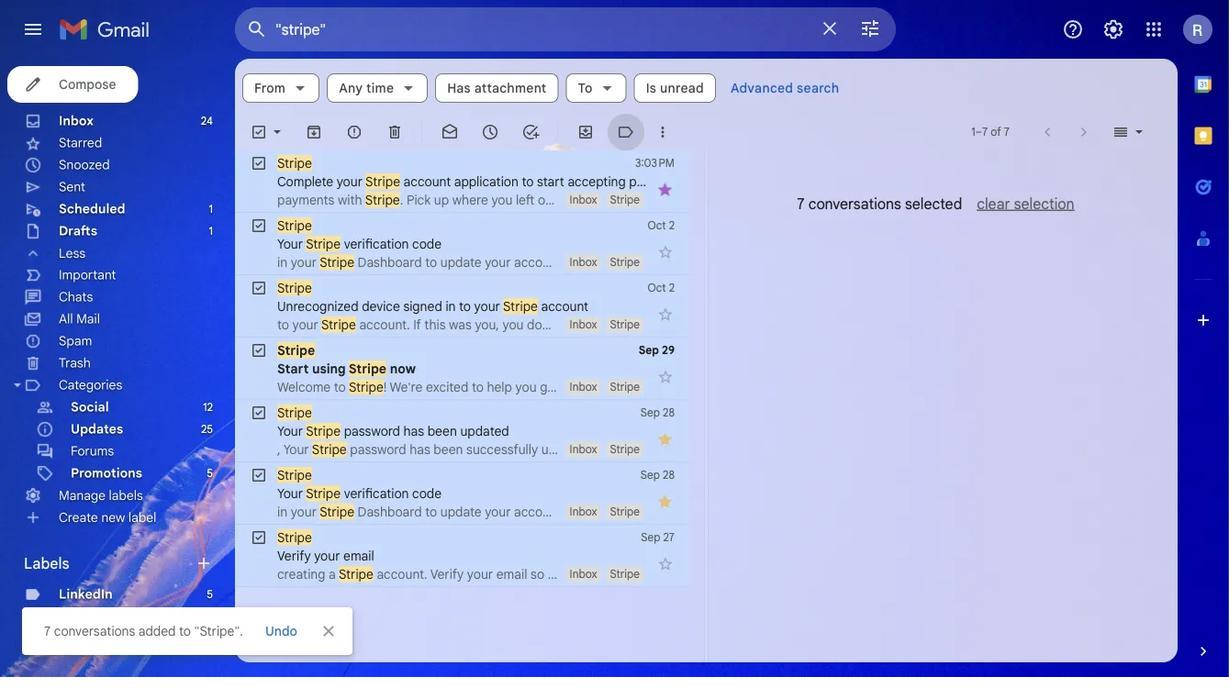 Task type: locate. For each thing, give the bounding box(es) containing it.
1 horizontal spatial account
[[542, 299, 589, 315]]

oct down 3:03 pm
[[648, 219, 666, 233]]

email
[[344, 548, 375, 564]]

1 for drafts
[[209, 225, 213, 238]]

selected
[[906, 195, 963, 213]]

5
[[207, 467, 213, 481], [207, 588, 213, 602]]

in up verify
[[277, 504, 288, 520]]

payments
[[630, 174, 687, 190], [277, 192, 335, 208]]

clear search image
[[812, 10, 849, 47]]

2 oct 2 from the top
[[648, 282, 675, 295]]

snoozed link
[[59, 157, 110, 173]]

1 vertical spatial sep 28
[[641, 469, 675, 483]]

oct for verification code
[[648, 219, 666, 233]]

1 28 from the top
[[663, 406, 675, 420]]

1 horizontal spatial conversations
[[809, 195, 902, 213]]

1 oct 2 from the top
[[648, 219, 675, 233]]

labels navigation
[[0, 59, 235, 678]]

to left start at top
[[522, 174, 534, 190]]

your stripe verification code in your stripe
[[277, 236, 442, 271], [277, 486, 442, 520]]

your stripe password has been updated , your stripe
[[277, 423, 510, 458]]

labels
[[24, 555, 69, 573]]

in
[[277, 254, 288, 271], [446, 299, 456, 315], [277, 504, 288, 520]]

1 oct from the top
[[648, 219, 666, 233]]

code down your stripe password has been updated , your stripe
[[412, 486, 442, 502]]

sep left the 29
[[639, 344, 659, 358]]

0 vertical spatial 28
[[663, 406, 675, 420]]

verification down with
[[344, 236, 409, 252]]

inbox inside labels navigation
[[59, 113, 94, 129]]

social
[[71, 400, 109, 416]]

oct 2 for your stripe verification code in your stripe
[[648, 219, 675, 233]]

to inside alert
[[179, 624, 191, 640]]

your inside complete your stripe account application to start accepting payments payments with stripe
[[337, 174, 363, 190]]

1 code from the top
[[412, 236, 442, 252]]

5 up "stripe".
[[207, 588, 213, 602]]

1 vertical spatial 2
[[669, 282, 675, 295]]

0 vertical spatial code
[[412, 236, 442, 252]]

manage
[[59, 488, 106, 504]]

28 down the 29
[[663, 406, 675, 420]]

0 vertical spatial verification
[[344, 236, 409, 252]]

has
[[448, 80, 471, 96]]

payments down complete
[[277, 192, 335, 208]]

account inside unrecognized device signed in to your stripe account to your stripe
[[542, 299, 589, 315]]

is unread button
[[634, 73, 716, 103]]

2 down 3:03 pm
[[669, 219, 675, 233]]

account
[[404, 174, 451, 190], [542, 299, 589, 315]]

29
[[662, 344, 675, 358]]

mark as read image
[[441, 123, 459, 141]]

your down complete
[[277, 236, 303, 252]]

stripe
[[277, 155, 312, 171], [366, 174, 401, 190], [365, 192, 400, 208], [610, 193, 640, 207], [277, 218, 312, 234], [306, 236, 341, 252], [320, 254, 355, 271], [610, 256, 640, 270], [277, 280, 312, 296], [503, 299, 538, 315], [321, 317, 356, 333], [610, 318, 640, 332], [277, 343, 315, 359], [349, 361, 387, 377], [349, 379, 384, 395], [610, 381, 640, 395], [277, 405, 312, 421], [306, 423, 341, 440], [312, 442, 347, 458], [610, 443, 640, 457], [277, 468, 312, 484], [306, 486, 341, 502], [320, 504, 355, 520], [610, 506, 640, 519], [277, 530, 312, 546], [339, 567, 374, 583], [610, 568, 640, 582], [59, 631, 97, 647]]

sent
[[59, 179, 85, 195]]

0 vertical spatial oct
[[648, 219, 666, 233]]

0 vertical spatial account
[[404, 174, 451, 190]]

updates
[[71, 422, 123, 438]]

important
[[59, 267, 116, 283]]

unread
[[660, 80, 704, 96]]

3 row from the top
[[235, 276, 690, 338]]

your stripe verification code in your stripe up email
[[277, 486, 442, 520]]

1 vertical spatial code
[[412, 486, 442, 502]]

1 horizontal spatial payments
[[630, 174, 687, 190]]

1 vertical spatial oct 2
[[648, 282, 675, 295]]

25
[[201, 423, 213, 437]]

to inside start using stripe now welcome to stripe
[[334, 379, 346, 395]]

promotions
[[71, 466, 142, 482]]

now
[[390, 361, 416, 377]]

1 row from the top
[[235, 151, 690, 213]]

7 row from the top
[[235, 525, 690, 588]]

your up with
[[337, 174, 363, 190]]

linkedin link
[[59, 587, 113, 603]]

1 vertical spatial conversations
[[54, 624, 135, 640]]

sep 28 up sep 27 at bottom right
[[641, 469, 675, 483]]

2 2 from the top
[[669, 282, 675, 295]]

application
[[454, 174, 519, 190]]

chats
[[59, 289, 93, 305]]

to down unrecognized
[[277, 317, 289, 333]]

1 vertical spatial verification
[[344, 486, 409, 502]]

row
[[235, 151, 690, 213], [235, 213, 690, 276], [235, 276, 690, 338], [235, 338, 690, 400], [235, 400, 690, 463], [235, 463, 690, 525], [235, 525, 690, 588]]

advanced search button
[[724, 72, 847, 105]]

1 vertical spatial 28
[[663, 469, 675, 483]]

verification for sep 28
[[344, 486, 409, 502]]

code
[[412, 236, 442, 252], [412, 486, 442, 502]]

5 down 25
[[207, 467, 213, 481]]

,
[[277, 442, 281, 458]]

1 vertical spatial your stripe verification code in your stripe
[[277, 486, 442, 520]]

oct up sep 29
[[648, 282, 666, 295]]

0 vertical spatial in
[[277, 254, 288, 271]]

trash
[[59, 355, 91, 372]]

promotions link
[[71, 466, 142, 482]]

selection
[[1015, 195, 1075, 213]]

1 your stripe verification code in your stripe from the top
[[277, 236, 442, 271]]

add to tasks image
[[522, 123, 540, 141]]

is unread
[[646, 80, 704, 96]]

2 up the 29
[[669, 282, 675, 295]]

0 vertical spatial 2
[[669, 219, 675, 233]]

0 vertical spatial oct 2
[[648, 219, 675, 233]]

28 up the 27
[[663, 469, 675, 483]]

0 vertical spatial sep 28
[[641, 406, 675, 420]]

2 for unrecognized device signed in to your stripe account to your stripe
[[669, 282, 675, 295]]

conversations left selected
[[809, 195, 902, 213]]

your down ,
[[277, 486, 303, 502]]

5 for promotions
[[207, 467, 213, 481]]

support image
[[1063, 18, 1085, 40]]

1 verification from the top
[[344, 236, 409, 252]]

1 for stripe
[[209, 632, 213, 646]]

conversations for selected
[[809, 195, 902, 213]]

sep up sep 27 at bottom right
[[641, 469, 660, 483]]

1 vertical spatial in
[[446, 299, 456, 315]]

0 horizontal spatial account
[[404, 174, 451, 190]]

oct 2 down 3:03 pm
[[648, 219, 675, 233]]

alert
[[22, 42, 1201, 656]]

1 vertical spatial account
[[542, 299, 589, 315]]

0 vertical spatial conversations
[[809, 195, 902, 213]]

to
[[522, 174, 534, 190], [459, 299, 471, 315], [277, 317, 289, 333], [334, 379, 346, 395], [179, 624, 191, 640]]

complete your stripe account application to start accepting payments payments with stripe
[[277, 174, 687, 208]]

sep 29
[[639, 344, 675, 358]]

2 vertical spatial in
[[277, 504, 288, 520]]

all
[[59, 311, 73, 327]]

1 vertical spatial 5
[[207, 588, 213, 602]]

28
[[663, 406, 675, 420], [663, 469, 675, 483]]

0 vertical spatial your stripe verification code in your stripe
[[277, 236, 442, 271]]

sep 28
[[641, 406, 675, 420], [641, 469, 675, 483]]

1 sep 28 from the top
[[641, 406, 675, 420]]

complete
[[277, 174, 334, 190]]

None search field
[[235, 7, 897, 51]]

oct 2 up sep 29
[[648, 282, 675, 295]]

1
[[972, 125, 976, 139], [209, 203, 213, 216], [209, 225, 213, 238], [209, 610, 213, 624], [209, 632, 213, 646]]

password
[[344, 423, 401, 440]]

in up unrecognized
[[277, 254, 288, 271]]

unrecognized
[[277, 299, 359, 315]]

main content
[[235, 59, 1179, 663]]

verify your email creating a stripe
[[277, 548, 375, 583]]

1 2 from the top
[[669, 219, 675, 233]]

2 your stripe verification code in your stripe from the top
[[277, 486, 442, 520]]

inbox
[[59, 113, 94, 129], [570, 193, 598, 207], [570, 256, 598, 270], [570, 318, 598, 332], [570, 381, 598, 395], [570, 443, 598, 457], [570, 506, 598, 519], [570, 568, 598, 582]]

to down "using"
[[334, 379, 346, 395]]

2 28 from the top
[[663, 469, 675, 483]]

tab list
[[1179, 59, 1230, 612]]

1 5 from the top
[[207, 467, 213, 481]]

code up signed
[[412, 236, 442, 252]]

sep 28 for your stripe password has been updated , your stripe
[[641, 406, 675, 420]]

2 5 from the top
[[207, 588, 213, 602]]

verification
[[344, 236, 409, 252], [344, 486, 409, 502]]

2 oct from the top
[[648, 282, 666, 295]]

1 vertical spatial oct
[[648, 282, 666, 295]]

start using stripe now welcome to stripe
[[277, 361, 416, 395]]

starred
[[59, 135, 102, 151]]

important link
[[59, 267, 116, 283]]

sep 28 down sep 29
[[641, 406, 675, 420]]

1 vertical spatial payments
[[277, 192, 335, 208]]

7 inside alert
[[44, 624, 51, 640]]

0 vertical spatial 5
[[207, 467, 213, 481]]

move to inbox image
[[577, 123, 595, 141]]

categories
[[59, 378, 122, 394]]

2 for your stripe verification code in your stripe
[[669, 219, 675, 233]]

conversations down linkedin
[[54, 624, 135, 640]]

oct
[[648, 219, 666, 233], [648, 282, 666, 295]]

payments down 3:03 pm
[[630, 174, 687, 190]]

your stripe verification code in your stripe down with
[[277, 236, 442, 271]]

creating
[[277, 567, 326, 583]]

verification down your stripe password has been updated , your stripe
[[344, 486, 409, 502]]

0 horizontal spatial payments
[[277, 192, 335, 208]]

sent link
[[59, 179, 85, 195]]

sep 27
[[641, 531, 675, 545]]

in right signed
[[446, 299, 456, 315]]

labels heading
[[24, 555, 195, 573]]

to right added
[[179, 624, 191, 640]]

conversations inside alert
[[54, 624, 135, 640]]

2 code from the top
[[412, 486, 442, 502]]

0 horizontal spatial conversations
[[54, 624, 135, 640]]

conversations
[[809, 195, 902, 213], [54, 624, 135, 640]]

2 sep 28 from the top
[[641, 469, 675, 483]]

sep down sep 29
[[641, 406, 660, 420]]

sep 28 for your stripe verification code in your stripe
[[641, 469, 675, 483]]

2 verification from the top
[[344, 486, 409, 502]]

toggle split pane mode image
[[1112, 123, 1131, 141]]

alert containing 7 conversations added to "stripe".
[[22, 42, 1201, 656]]

inbox link
[[59, 113, 94, 129]]

7
[[983, 125, 989, 139], [1005, 125, 1010, 139], [798, 195, 805, 213], [44, 624, 51, 640]]

oct 2
[[648, 219, 675, 233], [648, 282, 675, 295]]

sep
[[639, 344, 659, 358], [641, 406, 660, 420], [641, 469, 660, 483], [641, 531, 661, 545]]

snoozed
[[59, 157, 110, 173]]

your up a
[[314, 548, 340, 564]]

your down unrecognized
[[293, 317, 319, 333]]

compose
[[59, 76, 116, 92]]

undo
[[265, 624, 298, 640]]

main menu image
[[22, 18, 44, 40]]



Task type: vqa. For each thing, say whether or not it's contained in the screenshot.
RIGHT OF INBOX option
no



Task type: describe. For each thing, give the bounding box(es) containing it.
clear selection
[[978, 195, 1075, 213]]

stripe inside labels navigation
[[59, 631, 97, 647]]

settings image
[[1103, 18, 1125, 40]]

is
[[646, 80, 657, 96]]

2 row from the top
[[235, 213, 690, 276]]

has
[[404, 423, 424, 440]]

your stripe verification code in your stripe for sep
[[277, 486, 442, 520]]

undo link
[[258, 615, 305, 649]]

3:03 pm
[[636, 157, 675, 170]]

5 for linkedin
[[207, 588, 213, 602]]

to inside complete your stripe account application to start accepting payments payments with stripe
[[522, 174, 534, 190]]

unrecognized device signed in to your stripe account to your stripe
[[277, 299, 589, 333]]

verify
[[277, 548, 311, 564]]

random
[[59, 609, 110, 625]]

code for oct 2
[[412, 236, 442, 252]]

device
[[362, 299, 400, 315]]

28 for your stripe password has been updated , your stripe
[[663, 406, 675, 420]]

mail
[[76, 311, 100, 327]]

less
[[59, 245, 86, 262]]

drafts
[[59, 223, 97, 239]]

spam link
[[59, 333, 92, 350]]

sep for now
[[639, 344, 659, 358]]

manage labels link
[[59, 488, 143, 504]]

in inside unrecognized device signed in to your stripe account to your stripe
[[446, 299, 456, 315]]

signed
[[404, 299, 443, 315]]

7 conversations selected
[[798, 195, 963, 213]]

with
[[338, 192, 363, 208]]

compose button
[[7, 66, 138, 103]]

your up ,
[[277, 423, 303, 440]]

a
[[329, 567, 336, 583]]

search
[[797, 80, 840, 96]]

28 for your stripe verification code in your stripe
[[663, 469, 675, 483]]

starred link
[[59, 135, 102, 151]]

verification for oct 2
[[344, 236, 409, 252]]

start
[[537, 174, 565, 190]]

12
[[203, 401, 213, 415]]

sep for password has been updated
[[641, 406, 660, 420]]

more image
[[654, 123, 672, 141]]

6 row from the top
[[235, 463, 690, 525]]

27
[[664, 531, 675, 545]]

chats link
[[59, 289, 93, 305]]

search mail image
[[241, 13, 274, 46]]

clear
[[978, 195, 1011, 213]]

updates link
[[71, 422, 123, 438]]

1 for scheduled
[[209, 203, 213, 216]]

stripe inside verify your email creating a stripe
[[339, 567, 374, 583]]

conversations for added
[[54, 624, 135, 640]]

accepting
[[568, 174, 626, 190]]

forums
[[71, 444, 114, 460]]

to right signed
[[459, 299, 471, 315]]

your up unrecognized
[[291, 254, 317, 271]]

has attachment
[[448, 80, 547, 96]]

start
[[277, 361, 309, 377]]

new
[[101, 510, 125, 526]]

manage labels create new label
[[59, 488, 156, 526]]

in for sep 28
[[277, 504, 288, 520]]

all mail link
[[59, 311, 100, 327]]

report spam image
[[345, 123, 364, 141]]

scheduled link
[[59, 201, 125, 217]]

your inside verify your email creating a stripe
[[314, 548, 340, 564]]

categories link
[[59, 378, 122, 394]]

drafts link
[[59, 223, 97, 239]]

has attachment button
[[436, 73, 559, 103]]

oct for account
[[648, 282, 666, 295]]

been
[[428, 423, 457, 440]]

advanced search options image
[[852, 10, 889, 47]]

scheduled
[[59, 201, 125, 217]]

gmail image
[[59, 11, 159, 48]]

1 for random
[[209, 610, 213, 624]]

create
[[59, 510, 98, 526]]

added
[[139, 624, 176, 640]]

labels
[[109, 488, 143, 504]]

account inside complete your stripe account application to start accepting payments payments with stripe
[[404, 174, 451, 190]]

archive image
[[305, 123, 323, 141]]

attachment
[[475, 80, 547, 96]]

code for sep 28
[[412, 486, 442, 502]]

snooze image
[[481, 123, 500, 141]]

Search mail text field
[[276, 20, 808, 39]]

your right signed
[[475, 299, 501, 315]]

oct 2 for unrecognized device signed in to your stripe account to your stripe
[[648, 282, 675, 295]]

create new label link
[[59, 510, 156, 526]]

random link
[[59, 609, 110, 625]]

7 conversations added to "stripe".
[[44, 624, 243, 640]]

linkedin
[[59, 587, 113, 603]]

less button
[[0, 243, 220, 265]]

sep for verification code
[[641, 469, 660, 483]]

stripe link
[[59, 631, 97, 647]]

5 row from the top
[[235, 400, 690, 463]]

24
[[201, 114, 213, 128]]

1 – 7 of 7
[[972, 125, 1010, 139]]

in for oct 2
[[277, 254, 288, 271]]

of
[[991, 125, 1002, 139]]

your stripe verification code in your stripe for oct
[[277, 236, 442, 271]]

–
[[976, 125, 983, 139]]

trash link
[[59, 355, 91, 372]]

social link
[[71, 400, 109, 416]]

clear selection link
[[963, 195, 1075, 213]]

main content containing 7 conversations selected
[[235, 59, 1179, 663]]

all mail
[[59, 311, 100, 327]]

advanced search
[[731, 80, 840, 96]]

updated
[[461, 423, 510, 440]]

sep left the 27
[[641, 531, 661, 545]]

delete image
[[386, 123, 404, 141]]

welcome
[[277, 379, 331, 395]]

advanced
[[731, 80, 794, 96]]

your up verify
[[291, 504, 317, 520]]

your right ,
[[283, 442, 309, 458]]

4 row from the top
[[235, 338, 690, 400]]

0 vertical spatial payments
[[630, 174, 687, 190]]

spam
[[59, 333, 92, 350]]

forums link
[[71, 444, 114, 460]]

"stripe".
[[194, 624, 243, 640]]



